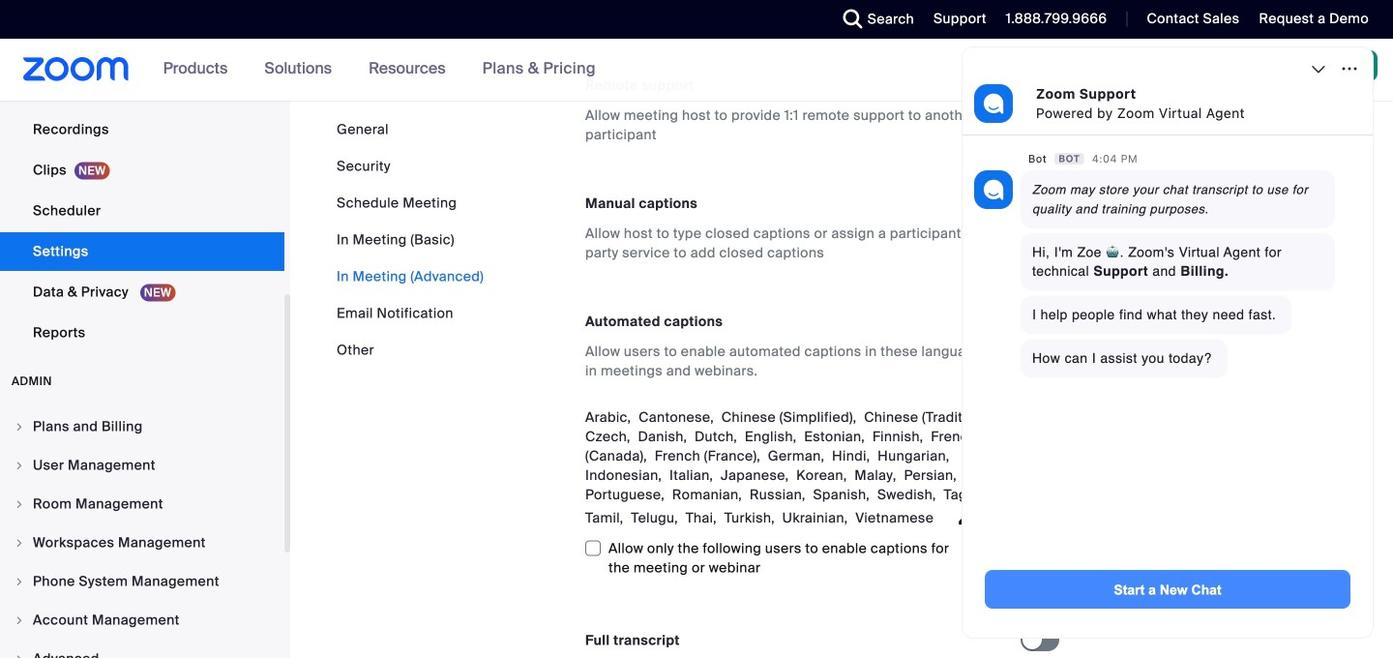 Task type: describe. For each thing, give the bounding box(es) containing it.
3 menu item from the top
[[0, 486, 285, 523]]

2 right image from the top
[[14, 498, 25, 510]]

add caption languages image
[[949, 510, 980, 528]]

4 right image from the top
[[14, 615, 25, 626]]

right image for first menu item from the bottom of the admin menu menu
[[14, 653, 25, 658]]

5 menu item from the top
[[0, 563, 285, 600]]

3 right image from the top
[[14, 576, 25, 587]]

1 menu item from the top
[[0, 408, 285, 445]]

meetings navigation
[[989, 39, 1394, 102]]

product information navigation
[[149, 39, 611, 101]]

4 menu item from the top
[[0, 525, 285, 561]]

2 menu item from the top
[[0, 447, 285, 484]]



Task type: locate. For each thing, give the bounding box(es) containing it.
menu item
[[0, 408, 285, 445], [0, 447, 285, 484], [0, 486, 285, 523], [0, 525, 285, 561], [0, 563, 285, 600], [0, 602, 285, 639], [0, 641, 285, 658]]

right image for sixth menu item from the bottom of the admin menu menu
[[14, 460, 25, 471]]

3 right image from the top
[[14, 653, 25, 658]]

1 right image from the top
[[14, 460, 25, 471]]

right image
[[14, 421, 25, 433], [14, 498, 25, 510], [14, 576, 25, 587], [14, 615, 25, 626]]

right image for 4th menu item from the bottom of the admin menu menu
[[14, 537, 25, 549]]

menu bar
[[337, 120, 484, 360]]

zoom logo image
[[23, 57, 129, 81]]

6 menu item from the top
[[0, 602, 285, 639]]

0 vertical spatial right image
[[14, 460, 25, 471]]

banner
[[0, 39, 1394, 102]]

2 right image from the top
[[14, 537, 25, 549]]

personal menu menu
[[0, 0, 285, 354]]

7 menu item from the top
[[0, 641, 285, 658]]

1 right image from the top
[[14, 421, 25, 433]]

application
[[969, 537, 992, 577]]

right image
[[14, 460, 25, 471], [14, 537, 25, 549], [14, 653, 25, 658]]

admin menu menu
[[0, 408, 285, 658]]

1 vertical spatial right image
[[14, 537, 25, 549]]

2 vertical spatial right image
[[14, 653, 25, 658]]

side navigation navigation
[[0, 0, 290, 658]]



Task type: vqa. For each thing, say whether or not it's contained in the screenshot.
menu bar
yes



